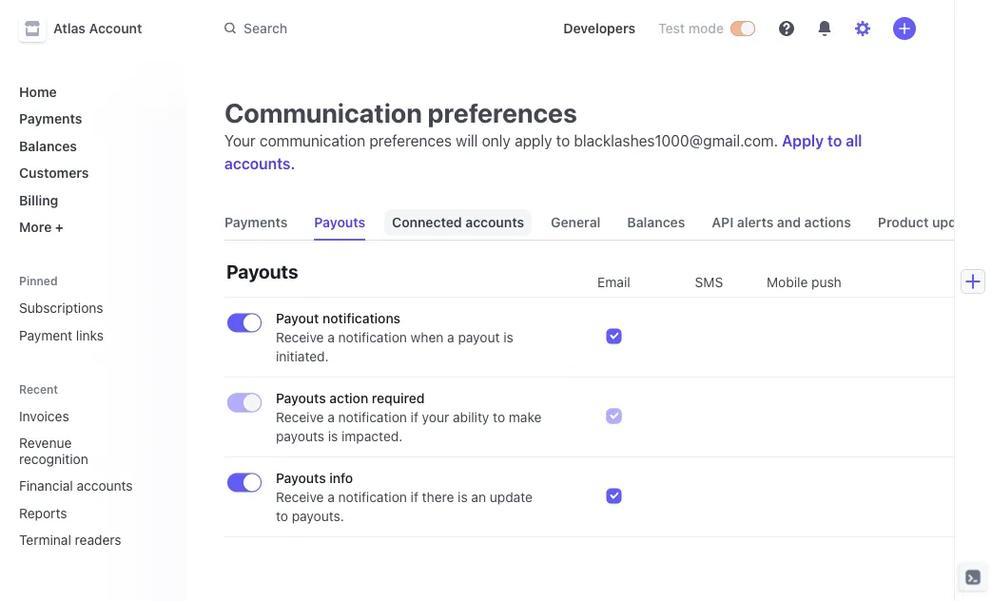Task type: vqa. For each thing, say whether or not it's contained in the screenshot.
accounts for Financial accounts
yes



Task type: describe. For each thing, give the bounding box(es) containing it.
payment links link
[[11, 320, 171, 351]]

mobile
[[767, 274, 808, 290]]

billing link
[[11, 185, 171, 215]]

+
[[55, 219, 64, 235]]

a inside payouts action required receive a notification if your ability to make payouts is impacted.
[[327, 410, 335, 425]]

accounts for connected accounts
[[465, 215, 524, 230]]

recent
[[19, 382, 58, 395]]

a up initiated.
[[327, 330, 335, 345]]

0 horizontal spatial balances link
[[11, 130, 171, 161]]

more
[[19, 219, 52, 235]]

core navigation links element
[[11, 76, 171, 243]]

if inside payouts action required receive a notification if your ability to make payouts is impacted.
[[411, 410, 418, 425]]

payouts.
[[292, 508, 344, 524]]

recent element
[[0, 400, 186, 556]]

payouts inside payouts info receive a notification if there is an update to payouts.
[[276, 470, 326, 486]]

notification for info
[[338, 489, 407, 505]]

initiated.
[[276, 349, 329, 364]]

to inside payouts info receive a notification if there is an update to payouts.
[[276, 508, 288, 524]]

required
[[372, 390, 425, 406]]

receive for payouts
[[276, 489, 324, 505]]

apply
[[782, 132, 824, 150]]

reports
[[19, 505, 67, 521]]

push
[[811, 274, 842, 290]]

test
[[658, 20, 685, 36]]

all
[[846, 132, 862, 150]]

payment links
[[19, 327, 104, 343]]

pinned navigation links element
[[11, 265, 175, 351]]

action
[[329, 390, 368, 406]]

is inside payouts info receive a notification if there is an update to payouts.
[[458, 489, 468, 505]]

a inside payouts info receive a notification if there is an update to payouts.
[[327, 489, 335, 505]]

your
[[224, 132, 256, 150]]

mobile push
[[767, 274, 842, 290]]

general link
[[543, 205, 608, 240]]

payouts inside 'link'
[[314, 215, 365, 230]]

developers link
[[556, 13, 643, 44]]

revenue
[[19, 435, 72, 451]]

info
[[329, 470, 353, 486]]

notifications
[[322, 311, 401, 326]]

tab list containing payments
[[217, 205, 992, 241]]

payout
[[458, 330, 500, 345]]

terminal
[[19, 532, 71, 548]]

your
[[422, 410, 449, 425]]

only
[[482, 132, 511, 150]]

reports link
[[11, 497, 145, 528]]

apply to all accounts.
[[224, 132, 862, 173]]

and
[[777, 215, 801, 230]]

customers
[[19, 165, 89, 181]]

payouts up payout on the bottom left of page
[[226, 260, 298, 282]]

more +
[[19, 219, 64, 235]]

terminal readers link
[[11, 525, 145, 556]]

apply to all accounts. button
[[224, 132, 862, 173]]

account
[[89, 20, 142, 36]]

api alerts and actions link
[[704, 205, 859, 240]]

customers link
[[11, 157, 171, 188]]

payout notifications receive a notification when a payout is initiated.
[[276, 311, 513, 364]]

alerts
[[737, 215, 774, 230]]

readers
[[75, 532, 121, 548]]

developers
[[563, 20, 635, 36]]

mode
[[688, 20, 724, 36]]

payouts inside payouts action required receive a notification if your ability to make payouts is impacted.
[[276, 390, 326, 406]]

email
[[598, 274, 630, 290]]

payouts info receive a notification if there is an update to payouts.
[[276, 470, 533, 524]]

financial
[[19, 478, 73, 494]]

impacted.
[[342, 429, 403, 444]]

payments inside core navigation links element
[[19, 111, 82, 127]]

payouts link
[[307, 205, 373, 240]]

payment
[[19, 327, 72, 343]]

api
[[712, 215, 734, 230]]

notification for notifications
[[338, 330, 407, 345]]

pinned
[[19, 274, 58, 288]]

0 horizontal spatial payments link
[[11, 103, 171, 134]]

if inside payouts info receive a notification if there is an update to payouts.
[[411, 489, 418, 505]]

communication
[[260, 132, 365, 150]]

your communication preferences will only apply to blacklashes1000@gmail.com.
[[224, 132, 778, 150]]



Task type: locate. For each thing, give the bounding box(es) containing it.
notification up impacted.
[[338, 410, 407, 425]]

0 vertical spatial payments link
[[11, 103, 171, 134]]

balances inside tab list
[[627, 215, 685, 230]]

is left an
[[458, 489, 468, 505]]

0 vertical spatial receive
[[276, 330, 324, 345]]

balances inside core navigation links element
[[19, 138, 77, 154]]

is inside payouts action required receive a notification if your ability to make payouts is impacted.
[[328, 429, 338, 444]]

1 vertical spatial balances
[[627, 215, 685, 230]]

1 horizontal spatial payments
[[224, 215, 288, 230]]

notification inside payouts info receive a notification if there is an update to payouts.
[[338, 489, 407, 505]]

to left payouts.
[[276, 508, 288, 524]]

invoices
[[19, 408, 69, 424]]

receive inside payouts info receive a notification if there is an update to payouts.
[[276, 489, 324, 505]]

payments link down accounts.
[[217, 205, 295, 240]]

product updates
[[878, 215, 984, 230]]

notification inside payouts action required receive a notification if your ability to make payouts is impacted.
[[338, 410, 407, 425]]

1 horizontal spatial balances
[[627, 215, 685, 230]]

payments link
[[11, 103, 171, 134], [217, 205, 295, 240]]

payouts left the info
[[276, 470, 326, 486]]

communication preferences
[[224, 97, 577, 128]]

a down the info
[[327, 489, 335, 505]]

notification inside payout notifications receive a notification when a payout is initiated.
[[338, 330, 407, 345]]

payments link up "customers" link
[[11, 103, 171, 134]]

if left your at bottom left
[[411, 410, 418, 425]]

make
[[509, 410, 542, 425]]

1 vertical spatial payments link
[[217, 205, 295, 240]]

revenue recognition
[[19, 435, 88, 467]]

connected accounts link
[[384, 205, 532, 240]]

2 receive from the top
[[276, 410, 324, 425]]

to right apply
[[556, 132, 570, 150]]

atlas account button
[[19, 15, 161, 42]]

3 receive from the top
[[276, 489, 324, 505]]

billing
[[19, 192, 58, 208]]

2 vertical spatial notification
[[338, 489, 407, 505]]

if
[[411, 410, 418, 425], [411, 489, 418, 505]]

search
[[244, 20, 287, 36]]

to left "make"
[[493, 410, 505, 425]]

is right payout at the bottom of page
[[503, 330, 513, 345]]

2 vertical spatial is
[[458, 489, 468, 505]]

notification down notifications
[[338, 330, 407, 345]]

test mode
[[658, 20, 724, 36]]

1 if from the top
[[411, 410, 418, 425]]

1 horizontal spatial balances link
[[620, 205, 693, 240]]

receive up payouts on the left bottom of the page
[[276, 410, 324, 425]]

accounts right the connected
[[465, 215, 524, 230]]

0 vertical spatial payments
[[19, 111, 82, 127]]

to inside payouts action required receive a notification if your ability to make payouts is impacted.
[[493, 410, 505, 425]]

0 horizontal spatial accounts
[[77, 478, 133, 494]]

accounts inside tab list
[[465, 215, 524, 230]]

1 horizontal spatial payments link
[[217, 205, 295, 240]]

product
[[878, 215, 929, 230]]

2 notification from the top
[[338, 410, 407, 425]]

preferences up your communication preferences will only apply to blacklashes1000@gmail.com.
[[428, 97, 577, 128]]

0 vertical spatial accounts
[[465, 215, 524, 230]]

balances
[[19, 138, 77, 154], [627, 215, 685, 230]]

1 vertical spatial accounts
[[77, 478, 133, 494]]

1 receive from the top
[[276, 330, 324, 345]]

an
[[471, 489, 486, 505]]

payouts action required receive a notification if your ability to make payouts is impacted.
[[276, 390, 542, 444]]

subscriptions
[[19, 300, 103, 316]]

settings image
[[855, 21, 870, 36]]

help image
[[779, 21, 794, 36]]

atlas account
[[53, 20, 142, 36]]

2 vertical spatial receive
[[276, 489, 324, 505]]

preferences down communication preferences
[[369, 132, 452, 150]]

receive up initiated.
[[276, 330, 324, 345]]

payouts up payouts on the left bottom of the page
[[276, 390, 326, 406]]

0 vertical spatial if
[[411, 410, 418, 425]]

financial accounts
[[19, 478, 133, 494]]

accounts.
[[224, 155, 295, 173]]

notification down the info
[[338, 489, 407, 505]]

revenue recognition link
[[11, 428, 145, 474]]

there
[[422, 489, 454, 505]]

receive
[[276, 330, 324, 345], [276, 410, 324, 425], [276, 489, 324, 505]]

payments inside tab list
[[224, 215, 288, 230]]

is inside payout notifications receive a notification when a payout is initiated.
[[503, 330, 513, 345]]

pinned element
[[11, 293, 171, 351]]

will
[[456, 132, 478, 150]]

general
[[551, 215, 601, 230]]

receive up payouts.
[[276, 489, 324, 505]]

1 horizontal spatial accounts
[[465, 215, 524, 230]]

1 vertical spatial if
[[411, 489, 418, 505]]

home
[[19, 84, 57, 99]]

payments down home
[[19, 111, 82, 127]]

accounts up reports link
[[77, 478, 133, 494]]

a down action
[[327, 410, 335, 425]]

blacklashes1000@gmail.com.
[[574, 132, 778, 150]]

1 vertical spatial payments
[[224, 215, 288, 230]]

balances left api
[[627, 215, 685, 230]]

1 vertical spatial notification
[[338, 410, 407, 425]]

to
[[556, 132, 570, 150], [827, 132, 842, 150], [493, 410, 505, 425], [276, 508, 288, 524]]

0 horizontal spatial is
[[328, 429, 338, 444]]

Search search field
[[213, 11, 533, 46]]

when
[[411, 330, 444, 345]]

recognition
[[19, 451, 88, 467]]

terminal readers
[[19, 532, 121, 548]]

payments
[[19, 111, 82, 127], [224, 215, 288, 230]]

1 vertical spatial receive
[[276, 410, 324, 425]]

receive inside payout notifications receive a notification when a payout is initiated.
[[276, 330, 324, 345]]

payouts
[[276, 429, 324, 444]]

balances link up customers
[[11, 130, 171, 161]]

a
[[327, 330, 335, 345], [447, 330, 454, 345], [327, 410, 335, 425], [327, 489, 335, 505]]

recent navigation links element
[[0, 373, 186, 556]]

api alerts and actions
[[712, 215, 851, 230]]

3 notification from the top
[[338, 489, 407, 505]]

1 notification from the top
[[338, 330, 407, 345]]

communication
[[224, 97, 422, 128]]

ability
[[453, 410, 489, 425]]

to left all
[[827, 132, 842, 150]]

receive inside payouts action required receive a notification if your ability to make payouts is impacted.
[[276, 410, 324, 425]]

balances link left api
[[620, 205, 693, 240]]

product updates link
[[870, 205, 992, 240]]

0 vertical spatial notification
[[338, 330, 407, 345]]

is
[[503, 330, 513, 345], [328, 429, 338, 444], [458, 489, 468, 505]]

accounts for financial accounts
[[77, 478, 133, 494]]

is right payouts on the left bottom of the page
[[328, 429, 338, 444]]

update
[[490, 489, 533, 505]]

2 if from the top
[[411, 489, 418, 505]]

payout
[[276, 311, 319, 326]]

apply
[[515, 132, 552, 150]]

actions
[[804, 215, 851, 230]]

invoices link
[[11, 400, 145, 431]]

connected
[[392, 215, 462, 230]]

0 vertical spatial is
[[503, 330, 513, 345]]

payments down accounts.
[[224, 215, 288, 230]]

Search text field
[[213, 11, 533, 46]]

payouts
[[314, 215, 365, 230], [226, 260, 298, 282], [276, 390, 326, 406], [276, 470, 326, 486]]

0 vertical spatial balances
[[19, 138, 77, 154]]

receive for payout
[[276, 330, 324, 345]]

atlas
[[53, 20, 86, 36]]

accounts
[[465, 215, 524, 230], [77, 478, 133, 494]]

1 vertical spatial is
[[328, 429, 338, 444]]

1 vertical spatial preferences
[[369, 132, 452, 150]]

home link
[[11, 76, 171, 107]]

balances up customers
[[19, 138, 77, 154]]

updates
[[932, 215, 984, 230]]

0 vertical spatial balances link
[[11, 130, 171, 161]]

subscriptions link
[[11, 293, 171, 323]]

1 vertical spatial balances link
[[620, 205, 693, 240]]

sms
[[695, 274, 723, 290]]

connected accounts
[[392, 215, 524, 230]]

0 horizontal spatial balances
[[19, 138, 77, 154]]

financial accounts link
[[11, 470, 145, 501]]

balances link
[[11, 130, 171, 161], [620, 205, 693, 240]]

notification
[[338, 330, 407, 345], [338, 410, 407, 425], [338, 489, 407, 505]]

0 horizontal spatial payments
[[19, 111, 82, 127]]

a right the when
[[447, 330, 454, 345]]

payouts down communication
[[314, 215, 365, 230]]

tab list
[[217, 205, 992, 241]]

1 horizontal spatial is
[[458, 489, 468, 505]]

accounts inside recent element
[[77, 478, 133, 494]]

if left there
[[411, 489, 418, 505]]

0 vertical spatial preferences
[[428, 97, 577, 128]]

preferences
[[428, 97, 577, 128], [369, 132, 452, 150]]

payments link inside tab list
[[217, 205, 295, 240]]

links
[[76, 327, 104, 343]]

2 horizontal spatial is
[[503, 330, 513, 345]]

to inside apply to all accounts.
[[827, 132, 842, 150]]



